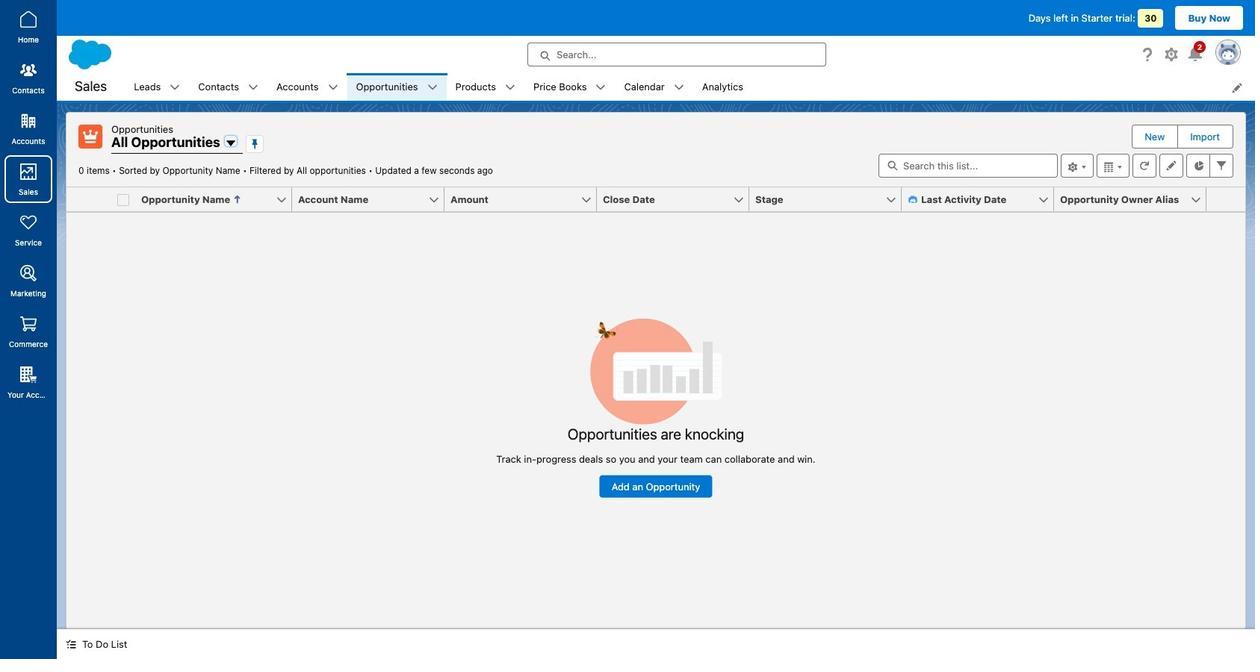 Task type: locate. For each thing, give the bounding box(es) containing it.
list item
[[125, 73, 189, 101], [189, 73, 267, 101], [267, 73, 347, 101], [347, 73, 446, 101], [446, 73, 524, 101], [524, 73, 615, 101], [615, 73, 693, 101]]

action image
[[1207, 188, 1245, 211]]

account name element
[[292, 188, 454, 212]]

cell
[[111, 188, 135, 212]]

amount element
[[445, 188, 606, 212]]

last activity date element
[[902, 188, 1063, 212]]

text default image
[[248, 82, 259, 93], [328, 82, 338, 93], [427, 82, 437, 93], [505, 82, 516, 93]]

2 text default image from the left
[[328, 82, 338, 93]]

3 list item from the left
[[267, 73, 347, 101]]

status
[[496, 318, 816, 498]]

cell inside 'all opportunities|opportunities|list view' 'element'
[[111, 188, 135, 212]]

3 text default image from the left
[[427, 82, 437, 93]]

2 list item from the left
[[189, 73, 267, 101]]

Search All Opportunities list view. search field
[[879, 154, 1058, 178]]

text default image inside last activity date element
[[908, 194, 918, 205]]

list
[[125, 73, 1255, 101]]

text default image
[[170, 82, 180, 93], [596, 82, 606, 93], [674, 82, 684, 93], [908, 194, 918, 205], [66, 640, 76, 650]]



Task type: vqa. For each thing, say whether or not it's contained in the screenshot.
text field
no



Task type: describe. For each thing, give the bounding box(es) containing it.
1 text default image from the left
[[248, 82, 259, 93]]

4 text default image from the left
[[505, 82, 516, 93]]

item number image
[[66, 188, 111, 211]]

1 list item from the left
[[125, 73, 189, 101]]

6 list item from the left
[[524, 73, 615, 101]]

5 list item from the left
[[446, 73, 524, 101]]

all opportunities status
[[78, 165, 375, 176]]

7 list item from the left
[[615, 73, 693, 101]]

4 list item from the left
[[347, 73, 446, 101]]

stage element
[[749, 188, 911, 212]]

action element
[[1207, 188, 1245, 212]]

opportunities image
[[78, 125, 102, 149]]

opportunity owner alias element
[[1054, 188, 1216, 212]]

opportunity name element
[[135, 188, 301, 212]]

close date element
[[597, 188, 758, 212]]

all opportunities|opportunities|list view element
[[66, 112, 1246, 630]]

item number element
[[66, 188, 111, 212]]



